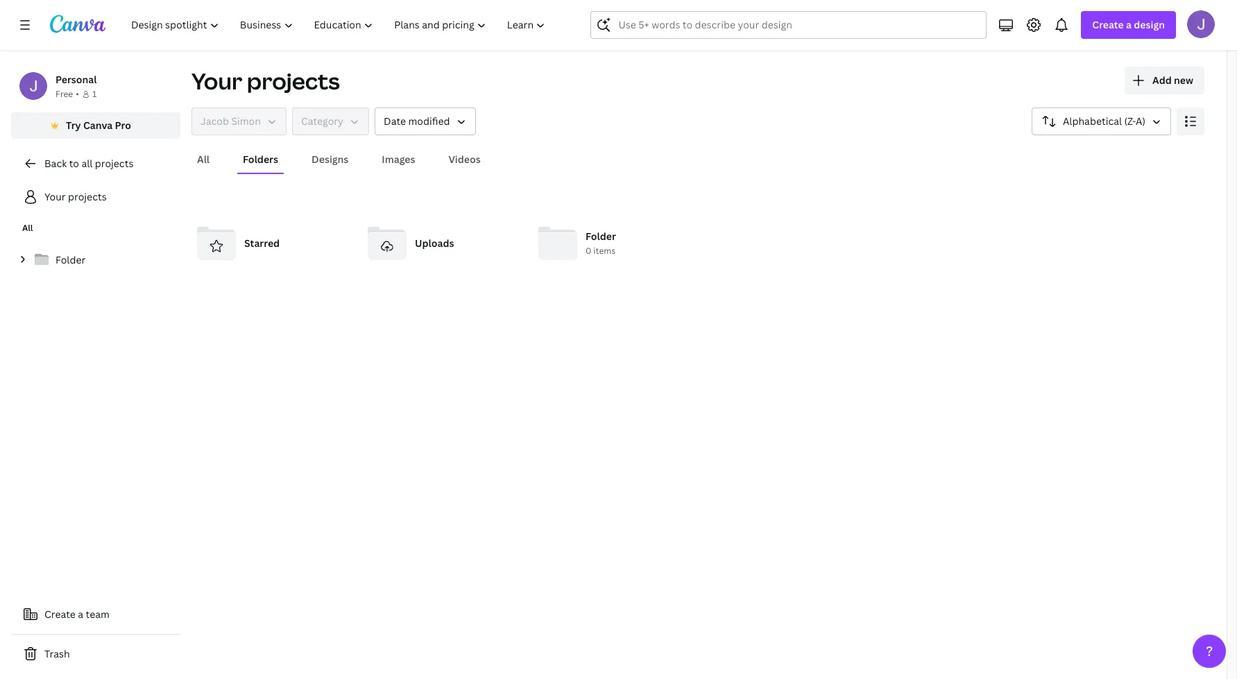 Task type: vqa. For each thing, say whether or not it's contained in the screenshot.
Search search field
yes



Task type: locate. For each thing, give the bounding box(es) containing it.
starred link
[[192, 219, 351, 269]]

1 vertical spatial folder
[[56, 253, 86, 266]]

jacob simon image
[[1187, 10, 1215, 38]]

all
[[197, 153, 210, 166], [22, 222, 33, 234]]

Owner button
[[192, 108, 287, 135]]

to
[[69, 157, 79, 170]]

back to all projects link
[[11, 150, 180, 178]]

designs
[[312, 153, 349, 166]]

folder down your projects link
[[56, 253, 86, 266]]

1 horizontal spatial a
[[1126, 18, 1132, 31]]

folder for folder 0 items
[[586, 230, 616, 243]]

1 horizontal spatial folder
[[586, 230, 616, 243]]

folder
[[586, 230, 616, 243], [56, 253, 86, 266]]

trash
[[44, 647, 70, 661]]

(z-
[[1125, 114, 1136, 128]]

your projects
[[192, 66, 340, 96], [44, 190, 107, 203]]

designs button
[[306, 146, 354, 173]]

create inside button
[[44, 608, 76, 621]]

back to all projects
[[44, 157, 133, 170]]

0 horizontal spatial a
[[78, 608, 83, 621]]

0 horizontal spatial your projects
[[44, 190, 107, 203]]

try canva pro button
[[11, 112, 180, 139]]

1 vertical spatial create
[[44, 608, 76, 621]]

create left team in the left of the page
[[44, 608, 76, 621]]

images
[[382, 153, 415, 166]]

Sort by button
[[1032, 108, 1171, 135]]

2 vertical spatial projects
[[68, 190, 107, 203]]

create a design button
[[1081, 11, 1176, 39]]

1 vertical spatial a
[[78, 608, 83, 621]]

a)
[[1136, 114, 1146, 128]]

0 horizontal spatial all
[[22, 222, 33, 234]]

a
[[1126, 18, 1132, 31], [78, 608, 83, 621]]

1 horizontal spatial all
[[197, 153, 210, 166]]

simon
[[231, 114, 261, 128]]

projects right all
[[95, 157, 133, 170]]

your down back
[[44, 190, 66, 203]]

your up jacob
[[192, 66, 242, 96]]

create a team
[[44, 608, 110, 621]]

0 horizontal spatial folder
[[56, 253, 86, 266]]

alphabetical (z-a)
[[1063, 114, 1146, 128]]

0 vertical spatial all
[[197, 153, 210, 166]]

videos
[[449, 153, 481, 166]]

videos button
[[443, 146, 486, 173]]

a inside button
[[78, 608, 83, 621]]

projects up category
[[247, 66, 340, 96]]

all button
[[192, 146, 215, 173]]

0 vertical spatial your
[[192, 66, 242, 96]]

1 horizontal spatial create
[[1093, 18, 1124, 31]]

your
[[192, 66, 242, 96], [44, 190, 66, 203]]

projects
[[247, 66, 340, 96], [95, 157, 133, 170], [68, 190, 107, 203]]

your projects up 'simon'
[[192, 66, 340, 96]]

1 vertical spatial projects
[[95, 157, 133, 170]]

None search field
[[591, 11, 987, 39]]

folder up items
[[586, 230, 616, 243]]

add new button
[[1125, 67, 1205, 94]]

your projects inside your projects link
[[44, 190, 107, 203]]

a left "design"
[[1126, 18, 1132, 31]]

date modified
[[384, 114, 450, 128]]

create
[[1093, 18, 1124, 31], [44, 608, 76, 621]]

1 vertical spatial your projects
[[44, 190, 107, 203]]

projects down all
[[68, 190, 107, 203]]

create left "design"
[[1093, 18, 1124, 31]]

1 vertical spatial your
[[44, 190, 66, 203]]

your projects down to
[[44, 190, 107, 203]]

a left team in the left of the page
[[78, 608, 83, 621]]

create inside dropdown button
[[1093, 18, 1124, 31]]

0 vertical spatial folder
[[586, 230, 616, 243]]

a inside dropdown button
[[1126, 18, 1132, 31]]

0 horizontal spatial create
[[44, 608, 76, 621]]

0 vertical spatial create
[[1093, 18, 1124, 31]]

uploads link
[[362, 219, 522, 269]]

1
[[92, 88, 97, 100]]

images button
[[376, 146, 421, 173]]

folders button
[[237, 146, 284, 173]]

a for design
[[1126, 18, 1132, 31]]

0 vertical spatial a
[[1126, 18, 1132, 31]]

1 horizontal spatial your projects
[[192, 66, 340, 96]]



Task type: describe. For each thing, give the bounding box(es) containing it.
all
[[81, 157, 93, 170]]

trash link
[[11, 641, 180, 668]]

uploads
[[415, 237, 454, 250]]

try canva pro
[[66, 119, 131, 132]]

1 vertical spatial all
[[22, 222, 33, 234]]

folder link
[[11, 246, 180, 275]]

create a design
[[1093, 18, 1165, 31]]

date
[[384, 114, 406, 128]]

new
[[1174, 74, 1194, 87]]

all inside button
[[197, 153, 210, 166]]

free •
[[56, 88, 79, 100]]

folder for folder
[[56, 253, 86, 266]]

create for create a design
[[1093, 18, 1124, 31]]

starred
[[244, 237, 280, 250]]

try
[[66, 119, 81, 132]]

jacob
[[201, 114, 229, 128]]

create for create a team
[[44, 608, 76, 621]]

canva
[[83, 119, 113, 132]]

Date modified button
[[375, 108, 476, 135]]

1 horizontal spatial your
[[192, 66, 242, 96]]

•
[[76, 88, 79, 100]]

jacob simon
[[201, 114, 261, 128]]

design
[[1134, 18, 1165, 31]]

folder 0 items
[[586, 230, 616, 257]]

create a team button
[[11, 601, 180, 629]]

pro
[[115, 119, 131, 132]]

your projects link
[[11, 183, 180, 211]]

items
[[594, 245, 616, 257]]

Category button
[[292, 108, 369, 135]]

personal
[[56, 73, 97, 86]]

0 vertical spatial your projects
[[192, 66, 340, 96]]

0 horizontal spatial your
[[44, 190, 66, 203]]

0
[[586, 245, 592, 257]]

modified
[[408, 114, 450, 128]]

add new
[[1153, 74, 1194, 87]]

top level navigation element
[[122, 11, 558, 39]]

folders
[[243, 153, 278, 166]]

a for team
[[78, 608, 83, 621]]

team
[[86, 608, 110, 621]]

0 vertical spatial projects
[[247, 66, 340, 96]]

alphabetical
[[1063, 114, 1122, 128]]

free
[[56, 88, 73, 100]]

add
[[1153, 74, 1172, 87]]

category
[[301, 114, 344, 128]]

Search search field
[[619, 12, 959, 38]]

back
[[44, 157, 67, 170]]



